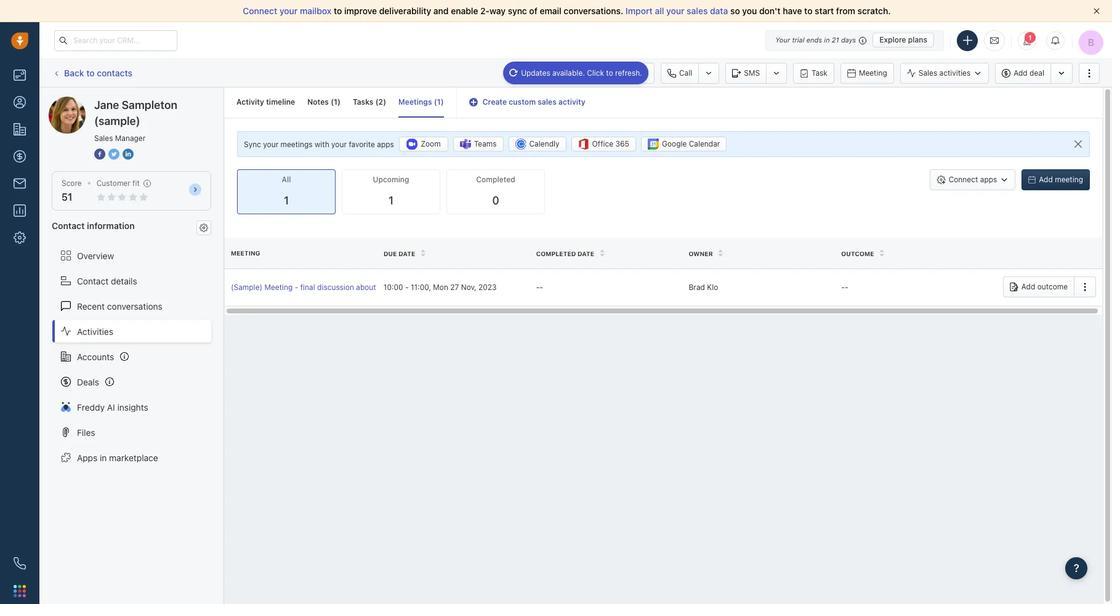 Task type: locate. For each thing, give the bounding box(es) containing it.
1 date from the left
[[399, 250, 415, 257]]

google calendar
[[662, 139, 720, 149]]

1 vertical spatial in
[[100, 452, 107, 463]]

0 vertical spatial deal
[[1030, 68, 1045, 78]]

ai
[[107, 402, 115, 412]]

connect your mailbox to improve deliverability and enable 2-way sync of email conversations. import all your sales data so you don't have to start from scratch.
[[243, 6, 891, 16]]

add outcome
[[1022, 282, 1068, 292]]

0 horizontal spatial deal
[[392, 283, 406, 292]]

freshworks switcher image
[[14, 585, 26, 597]]

explore plans link
[[873, 33, 934, 47]]

calendar
[[689, 139, 720, 149]]

2 ( from the left
[[376, 97, 379, 107]]

favorite
[[349, 140, 375, 149]]

0 vertical spatial (sample)
[[139, 96, 174, 107]]

jane down "back"
[[73, 96, 92, 107]]

meeting button
[[841, 63, 894, 83]]

6 - from the left
[[845, 283, 849, 292]]

mng settings image
[[200, 223, 208, 232]]

5 - from the left
[[842, 283, 845, 292]]

sales left activity
[[538, 97, 557, 107]]

0 vertical spatial apps
[[377, 140, 394, 149]]

back to contacts
[[64, 68, 132, 78]]

1 right meetings
[[437, 97, 441, 107]]

(sample) up manager
[[139, 96, 174, 107]]

to right "back"
[[86, 68, 95, 78]]

in
[[824, 36, 830, 44], [100, 452, 107, 463]]

(sample) down jane sampleton (sample)
[[94, 115, 140, 128]]

jane
[[73, 96, 92, 107], [94, 99, 119, 111]]

score 51
[[62, 179, 82, 203]]

customer fit
[[97, 179, 140, 188]]

add left the "outcome"
[[1022, 282, 1036, 292]]

date for completed date
[[578, 250, 594, 257]]

1 horizontal spatial date
[[578, 250, 594, 257]]

notes
[[307, 97, 329, 107]]

in right apps
[[100, 452, 107, 463]]

0 vertical spatial sales
[[687, 6, 708, 16]]

about
[[356, 283, 376, 292]]

due
[[384, 250, 397, 257]]

sampleton down contacts
[[95, 96, 137, 107]]

data
[[710, 6, 728, 16]]

1 down all
[[284, 194, 289, 207]]

your right sync
[[263, 140, 279, 149]]

sales
[[919, 68, 938, 78], [94, 134, 113, 143]]

available.
[[553, 68, 585, 77]]

1 horizontal spatial deal
[[1030, 68, 1045, 78]]

1 horizontal spatial )
[[383, 97, 386, 107]]

add inside button
[[1039, 175, 1053, 184]]

facebook circled image
[[94, 148, 105, 161]]

updates
[[521, 68, 551, 77]]

with
[[315, 140, 329, 149]]

) for notes ( 1 )
[[338, 97, 341, 107]]

back
[[64, 68, 84, 78]]

sales activities
[[919, 68, 971, 78]]

completed date
[[536, 250, 594, 257]]

1 vertical spatial apps
[[981, 175, 997, 184]]

and
[[434, 6, 449, 16]]

1 vertical spatial sales
[[94, 134, 113, 143]]

1 vertical spatial (sample)
[[94, 115, 140, 128]]

teams button
[[453, 137, 504, 152]]

1 vertical spatial deal
[[392, 283, 406, 292]]

linkedin circled image
[[123, 148, 134, 161]]

to right mailbox
[[334, 6, 342, 16]]

manager
[[115, 134, 146, 143]]

1 horizontal spatial --
[[842, 283, 849, 292]]

sampleton up manager
[[122, 99, 177, 111]]

your right all
[[667, 6, 685, 16]]

sales left activities
[[919, 68, 938, 78]]

google calendar button
[[641, 137, 727, 152]]

information
[[87, 221, 135, 231]]

1 horizontal spatial sales
[[687, 6, 708, 16]]

1 horizontal spatial completed
[[536, 250, 576, 257]]

sales up 'facebook circled' image
[[94, 134, 113, 143]]

marketplace
[[109, 452, 158, 463]]

51 button
[[62, 192, 72, 203]]

add for add meeting
[[1039, 175, 1053, 184]]

0 horizontal spatial sales
[[538, 97, 557, 107]]

0 horizontal spatial sales
[[94, 134, 113, 143]]

sampleton
[[95, 96, 137, 107], [122, 99, 177, 111]]

) for meetings ( 1 )
[[441, 97, 444, 107]]

meetings
[[281, 140, 313, 149]]

add inside button
[[1014, 68, 1028, 78]]

2
[[379, 97, 383, 107]]

connect apps button
[[930, 169, 1016, 190], [930, 169, 1016, 190]]

in left "21"
[[824, 36, 830, 44]]

--
[[536, 283, 543, 292], [842, 283, 849, 292]]

1 horizontal spatial connect
[[949, 175, 978, 184]]

sales activities button
[[900, 63, 996, 83], [900, 63, 989, 83]]

2 horizontal spatial (
[[434, 97, 437, 107]]

ends
[[807, 36, 822, 44]]

final
[[300, 283, 315, 292]]

insights
[[117, 402, 148, 412]]

deal down 1 link
[[1030, 68, 1045, 78]]

(sample) meeting - final discussion about the deal
[[231, 283, 406, 292]]

0 horizontal spatial apps
[[377, 140, 394, 149]]

completed for completed date
[[536, 250, 576, 257]]

1 ) from the left
[[338, 97, 341, 107]]

contact down 51
[[52, 221, 85, 231]]

add
[[1014, 68, 1028, 78], [1039, 175, 1053, 184], [1022, 282, 1036, 292]]

0 horizontal spatial (
[[331, 97, 334, 107]]

0 horizontal spatial completed
[[476, 175, 515, 184]]

3 ( from the left
[[434, 97, 437, 107]]

sms button
[[726, 63, 766, 83]]

deals
[[77, 377, 99, 387]]

sampleton inside the jane sampleton (sample) sales manager
[[122, 99, 177, 111]]

1 down upcoming
[[389, 194, 394, 207]]

sync
[[244, 140, 261, 149]]

contact for contact information
[[52, 221, 85, 231]]

0 vertical spatial in
[[824, 36, 830, 44]]

10:00 - 11:00, mon 27 nov, 2023
[[384, 283, 497, 292]]

apps
[[77, 452, 97, 463]]

1 horizontal spatial sales
[[919, 68, 938, 78]]

updates available. click to refresh. link
[[503, 61, 649, 84]]

) right meetings
[[441, 97, 444, 107]]

meeting up "(sample)"
[[231, 250, 260, 257]]

) right notes in the top left of the page
[[338, 97, 341, 107]]

) right tasks
[[383, 97, 386, 107]]

you
[[742, 6, 757, 16]]

add for add outcome
[[1022, 282, 1036, 292]]

( right meetings
[[434, 97, 437, 107]]

jane inside the jane sampleton (sample) sales manager
[[94, 99, 119, 111]]

deal inside button
[[1030, 68, 1045, 78]]

deal right the
[[392, 283, 406, 292]]

2 vertical spatial meeting
[[265, 283, 293, 292]]

1 ( from the left
[[331, 97, 334, 107]]

send email image
[[990, 35, 999, 45]]

0 horizontal spatial )
[[338, 97, 341, 107]]

2-
[[481, 6, 490, 16]]

date for due date
[[399, 250, 415, 257]]

connect for connect apps
[[949, 175, 978, 184]]

0 vertical spatial add
[[1014, 68, 1028, 78]]

1 vertical spatial sales
[[538, 97, 557, 107]]

google
[[662, 139, 687, 149]]

recent conversations
[[77, 301, 163, 311]]

1 vertical spatial completed
[[536, 250, 576, 257]]

11:00,
[[411, 283, 431, 292]]

0 horizontal spatial --
[[536, 283, 543, 292]]

activities
[[940, 68, 971, 78]]

1 horizontal spatial meeting
[[265, 283, 293, 292]]

( right notes in the top left of the page
[[331, 97, 334, 107]]

details
[[111, 276, 137, 286]]

apps in marketplace
[[77, 452, 158, 463]]

task
[[812, 68, 828, 77]]

scratch.
[[858, 6, 891, 16]]

meeting down explore
[[859, 68, 887, 77]]

nov,
[[461, 283, 477, 292]]

add inside button
[[1022, 282, 1036, 292]]

office 365 button
[[571, 137, 636, 152]]

0 horizontal spatial jane
[[73, 96, 92, 107]]

1 horizontal spatial in
[[824, 36, 830, 44]]

add down 1 link
[[1014, 68, 1028, 78]]

create custom sales activity link
[[469, 97, 586, 107]]

0 horizontal spatial meeting
[[231, 250, 260, 257]]

1 vertical spatial add
[[1039, 175, 1053, 184]]

2 horizontal spatial )
[[441, 97, 444, 107]]

0 vertical spatial completed
[[476, 175, 515, 184]]

add left meeting
[[1039, 175, 1053, 184]]

zoom
[[421, 139, 441, 149]]

)
[[338, 97, 341, 107], [383, 97, 386, 107], [441, 97, 444, 107]]

date
[[399, 250, 415, 257], [578, 250, 594, 257]]

( right tasks
[[376, 97, 379, 107]]

(sample) meeting - final discussion about the deal link
[[231, 282, 406, 293]]

51
[[62, 192, 72, 203]]

1 horizontal spatial (
[[376, 97, 379, 107]]

1 horizontal spatial apps
[[981, 175, 997, 184]]

start
[[815, 6, 834, 16]]

-- down completed date
[[536, 283, 543, 292]]

1 vertical spatial meeting
[[231, 250, 260, 257]]

jane sampleton (sample)
[[73, 96, 174, 107]]

0 vertical spatial connect
[[243, 6, 277, 16]]

0 vertical spatial meeting
[[859, 68, 887, 77]]

contact for contact details
[[77, 276, 109, 286]]

outcome
[[1038, 282, 1068, 292]]

discussion
[[317, 283, 354, 292]]

0 horizontal spatial date
[[399, 250, 415, 257]]

1 vertical spatial contact
[[77, 276, 109, 286]]

-- down 'outcome'
[[842, 283, 849, 292]]

contact up recent
[[77, 276, 109, 286]]

2 date from the left
[[578, 250, 594, 257]]

calendly button
[[509, 137, 566, 152]]

0 vertical spatial sales
[[919, 68, 938, 78]]

all
[[655, 6, 664, 16]]

connect for connect your mailbox to improve deliverability and enable 2-way sync of email conversations. import all your sales data so you don't have to start from scratch.
[[243, 6, 277, 16]]

jane down contacts
[[94, 99, 119, 111]]

contact information
[[52, 221, 135, 231]]

sales left data
[[687, 6, 708, 16]]

1 - from the left
[[295, 283, 298, 292]]

2 horizontal spatial meeting
[[859, 68, 887, 77]]

meeting inside button
[[859, 68, 887, 77]]

meeting left final
[[265, 283, 293, 292]]

2 ) from the left
[[383, 97, 386, 107]]

0 vertical spatial contact
[[52, 221, 85, 231]]

sampleton for jane sampleton (sample)
[[95, 96, 137, 107]]

0 horizontal spatial connect
[[243, 6, 277, 16]]

close image
[[1094, 8, 1100, 14]]

(sample) inside the jane sampleton (sample) sales manager
[[94, 115, 140, 128]]

2 vertical spatial add
[[1022, 282, 1036, 292]]

call link
[[661, 63, 699, 83]]

(sample) for jane sampleton (sample) sales manager
[[94, 115, 140, 128]]

1 vertical spatial connect
[[949, 175, 978, 184]]

mon
[[433, 283, 448, 292]]

1 right notes in the top left of the page
[[334, 97, 338, 107]]

sales inside the jane sampleton (sample) sales manager
[[94, 134, 113, 143]]

back to contacts link
[[52, 63, 133, 83]]

conversations
[[107, 301, 163, 311]]

1 horizontal spatial jane
[[94, 99, 119, 111]]

21
[[832, 36, 839, 44]]

3 ) from the left
[[441, 97, 444, 107]]

3 - from the left
[[536, 283, 540, 292]]

0
[[492, 194, 499, 207]]

create custom sales activity
[[483, 97, 586, 107]]

calendly
[[529, 139, 560, 149]]



Task type: vqa. For each thing, say whether or not it's contained in the screenshot.
( associated with Notes
yes



Task type: describe. For each thing, give the bounding box(es) containing it.
( for tasks
[[376, 97, 379, 107]]

your
[[776, 36, 790, 44]]

contact details
[[77, 276, 137, 286]]

jane for jane sampleton (sample)
[[73, 96, 92, 107]]

to right click
[[606, 68, 613, 77]]

improve
[[344, 6, 377, 16]]

timeline
[[266, 97, 295, 107]]

all
[[282, 175, 291, 184]]

1 -- from the left
[[536, 283, 543, 292]]

tasks ( 2 )
[[353, 97, 386, 107]]

from
[[836, 6, 856, 16]]

phone element
[[7, 551, 32, 576]]

freddy ai insights
[[77, 402, 148, 412]]

add outcome button
[[1003, 277, 1074, 298]]

add deal
[[1014, 68, 1045, 78]]

sms
[[744, 68, 760, 77]]

enable
[[451, 6, 478, 16]]

upcoming
[[373, 175, 409, 184]]

contacts
[[97, 68, 132, 78]]

add for add deal
[[1014, 68, 1028, 78]]

create
[[483, 97, 507, 107]]

0 horizontal spatial in
[[100, 452, 107, 463]]

mailbox
[[300, 6, 332, 16]]

1 up the add deal
[[1029, 34, 1032, 41]]

add meeting button
[[1022, 169, 1090, 190]]

zoom button
[[399, 137, 448, 152]]

have
[[783, 6, 802, 16]]

office
[[592, 139, 614, 149]]

to left start
[[805, 6, 813, 16]]

phone image
[[14, 557, 26, 570]]

connect your mailbox link
[[243, 6, 334, 16]]

add meeting
[[1039, 175, 1084, 184]]

(sample) for jane sampleton (sample)
[[139, 96, 174, 107]]

meeting
[[1055, 175, 1084, 184]]

notes ( 1 )
[[307, 97, 341, 107]]

meetings ( 1 )
[[399, 97, 444, 107]]

the
[[378, 283, 390, 292]]

tasks
[[353, 97, 374, 107]]

connect apps
[[949, 175, 997, 184]]

2 -- from the left
[[842, 283, 849, 292]]

way
[[490, 6, 506, 16]]

jane for jane sampleton (sample) sales manager
[[94, 99, 119, 111]]

365
[[616, 139, 630, 149]]

click
[[587, 68, 604, 77]]

your right with
[[331, 140, 347, 149]]

) for tasks ( 2 )
[[383, 97, 386, 107]]

( for notes
[[331, 97, 334, 107]]

call button
[[661, 63, 699, 83]]

brad
[[689, 283, 705, 292]]

meetings
[[399, 97, 432, 107]]

due date
[[384, 250, 415, 257]]

customer
[[97, 179, 130, 188]]

don't
[[760, 6, 781, 16]]

import
[[626, 6, 653, 16]]

refresh.
[[615, 68, 642, 77]]

twitter circled image
[[108, 148, 119, 161]]

sync your meetings with your favorite apps
[[244, 140, 394, 149]]

call
[[679, 68, 693, 77]]

score
[[62, 179, 82, 188]]

outcome
[[842, 250, 874, 257]]

updates available. click to refresh.
[[521, 68, 642, 77]]

your left mailbox
[[280, 6, 298, 16]]

plans
[[908, 35, 928, 44]]

sync
[[508, 6, 527, 16]]

27
[[450, 283, 459, 292]]

activity
[[559, 97, 586, 107]]

your trial ends in 21 days
[[776, 36, 856, 44]]

explore
[[880, 35, 906, 44]]

freddy
[[77, 402, 105, 412]]

email
[[629, 68, 648, 77]]

klo
[[707, 283, 718, 292]]

trial
[[792, 36, 805, 44]]

of
[[529, 6, 538, 16]]

completed for completed
[[476, 175, 515, 184]]

add deal button
[[996, 63, 1051, 83]]

import all your sales data link
[[626, 6, 731, 16]]

10:00
[[384, 283, 403, 292]]

( for meetings
[[434, 97, 437, 107]]

overview
[[77, 250, 114, 261]]

sampleton for jane sampleton (sample) sales manager
[[122, 99, 177, 111]]

2 - from the left
[[405, 283, 409, 292]]

fit
[[133, 179, 140, 188]]

office 365
[[592, 139, 630, 149]]

4 - from the left
[[540, 283, 543, 292]]

Search your CRM... text field
[[54, 30, 177, 51]]



